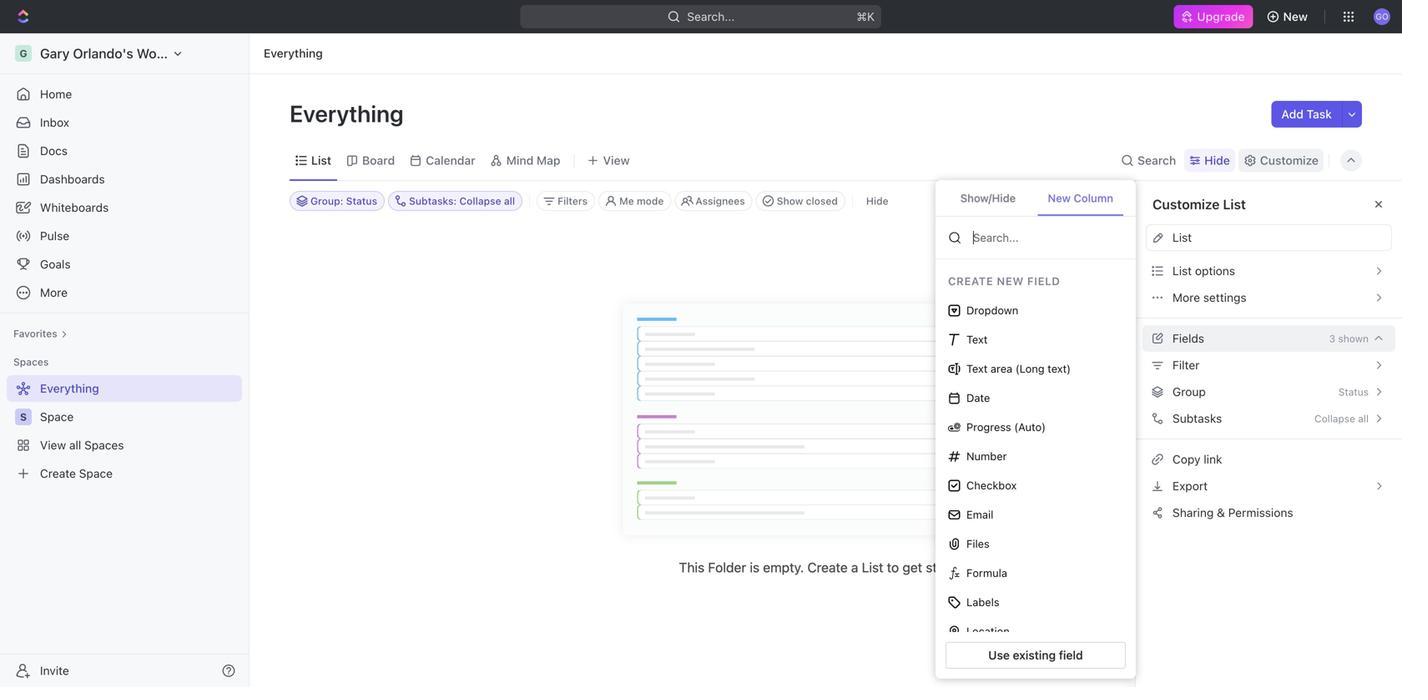 Task type: vqa. For each thing, say whether or not it's contained in the screenshot.
'Team Space'
no



Task type: locate. For each thing, give the bounding box(es) containing it.
closed
[[806, 195, 838, 207]]

2 vertical spatial everything
[[40, 382, 99, 396]]

new right 'upgrade'
[[1284, 10, 1308, 23]]

mind map
[[506, 154, 561, 167]]

space right s
[[40, 410, 74, 424]]

customize down hide dropdown button on the right of the page
[[1153, 197, 1220, 212]]

view for view all spaces
[[40, 439, 66, 452]]

1 vertical spatial customize
[[1153, 197, 1220, 212]]

checkbox
[[967, 480, 1017, 492]]

1 horizontal spatial new
[[1284, 10, 1308, 23]]

1 vertical spatial create
[[808, 560, 848, 576]]

1 text from the top
[[967, 334, 988, 346]]

(long
[[1016, 363, 1045, 375]]

new left column
[[1048, 192, 1071, 205]]

Search field
[[972, 230, 1123, 245]]

1 vertical spatial status
[[1339, 386, 1369, 398]]

hide up customize list on the right of page
[[1205, 154, 1230, 167]]

list left options on the top right of the page
[[1173, 264, 1192, 278]]

search button
[[1116, 149, 1181, 172]]

customize list
[[1153, 197, 1246, 212]]

0 horizontal spatial new
[[1048, 192, 1071, 205]]

more for more settings
[[1173, 291, 1200, 305]]

1 vertical spatial hide
[[866, 195, 889, 207]]

show
[[777, 195, 803, 207]]

search
[[1138, 154, 1176, 167]]

tree containing everything
[[7, 376, 242, 488]]

3 shown
[[1329, 333, 1369, 345]]

more settings button
[[1146, 285, 1392, 311]]

view inside sidebar navigation
[[40, 439, 66, 452]]

view inside button
[[603, 154, 630, 167]]

0 horizontal spatial create
[[40, 467, 76, 481]]

0 vertical spatial status
[[346, 195, 377, 207]]

subtasks: collapse all
[[409, 195, 515, 207]]

new column
[[1048, 192, 1114, 205]]

list options
[[1173, 264, 1235, 278]]

all
[[504, 195, 515, 207], [1358, 413, 1369, 425], [69, 439, 81, 452]]

all inside sidebar navigation
[[69, 439, 81, 452]]

orlando's
[[73, 45, 133, 61]]

tab list
[[936, 180, 1136, 217]]

hide inside button
[[866, 195, 889, 207]]

tree
[[7, 376, 242, 488]]

1 horizontal spatial customize
[[1260, 154, 1319, 167]]

0 horizontal spatial spaces
[[13, 356, 49, 368]]

docs
[[40, 144, 68, 158]]

copy link
[[1173, 453, 1223, 467]]

space down view all spaces
[[79, 467, 113, 481]]

0 horizontal spatial collapse
[[460, 195, 501, 207]]

(auto)
[[1014, 421, 1046, 434]]

1 horizontal spatial create
[[808, 560, 848, 576]]

mode
[[637, 195, 664, 207]]

tree inside sidebar navigation
[[7, 376, 242, 488]]

subtasks:
[[409, 195, 457, 207]]

list down customize list on the right of page
[[1173, 231, 1192, 245]]

field
[[1059, 649, 1083, 663]]

me mode button
[[599, 191, 672, 211]]

collapse up copy link button
[[1315, 413, 1356, 425]]

more down goals
[[40, 286, 68, 300]]

1 vertical spatial collapse
[[1315, 413, 1356, 425]]

favorites
[[13, 328, 57, 340]]

status up collapse all
[[1339, 386, 1369, 398]]

more inside more "dropdown button"
[[40, 286, 68, 300]]

show/hide
[[961, 192, 1016, 205]]

0 vertical spatial space
[[40, 410, 74, 424]]

all for collapse all
[[1358, 413, 1369, 425]]

get
[[903, 560, 923, 576]]

0 vertical spatial create
[[40, 467, 76, 481]]

view for view
[[603, 154, 630, 167]]

group
[[1173, 385, 1206, 399]]

list inside button
[[1173, 264, 1192, 278]]

1 horizontal spatial spaces
[[84, 439, 124, 452]]

this
[[679, 560, 705, 576]]

1 vertical spatial all
[[1358, 413, 1369, 425]]

more inside more settings button
[[1173, 291, 1200, 305]]

1 vertical spatial text
[[967, 363, 988, 375]]

1 horizontal spatial view
[[603, 154, 630, 167]]

2 text from the top
[[967, 363, 988, 375]]

options
[[1195, 264, 1235, 278]]

all for view all spaces
[[69, 439, 81, 452]]

1 vertical spatial new
[[1048, 192, 1071, 205]]

text left area
[[967, 363, 988, 375]]

this folder is empty. create a list to get started.
[[679, 560, 973, 576]]

all down shown
[[1358, 413, 1369, 425]]

filter button
[[1136, 352, 1402, 379]]

me mode
[[619, 195, 664, 207]]

docs link
[[7, 138, 242, 164]]

1 vertical spatial spaces
[[84, 439, 124, 452]]

0 horizontal spatial customize
[[1153, 197, 1220, 212]]

fields
[[1173, 332, 1205, 346]]

0 horizontal spatial hide
[[866, 195, 889, 207]]

gary orlando's workspace, , element
[[15, 45, 32, 62]]

1 horizontal spatial status
[[1339, 386, 1369, 398]]

0 horizontal spatial view
[[40, 439, 66, 452]]

view
[[603, 154, 630, 167], [40, 439, 66, 452]]

all up 'create space' on the bottom of page
[[69, 439, 81, 452]]

0 vertical spatial new
[[1284, 10, 1308, 23]]

2 vertical spatial all
[[69, 439, 81, 452]]

create left a
[[808, 560, 848, 576]]

workspace
[[137, 45, 206, 61]]

go
[[1376, 12, 1389, 21]]

list link
[[308, 149, 331, 172]]

2 horizontal spatial all
[[1358, 413, 1369, 425]]

spaces up create space link at the left
[[84, 439, 124, 452]]

0 vertical spatial customize
[[1260, 154, 1319, 167]]

task
[[1307, 107, 1332, 121]]

3
[[1329, 333, 1336, 345]]

customize button
[[1239, 149, 1324, 172]]

pulse
[[40, 229, 69, 243]]

space
[[40, 410, 74, 424], [79, 467, 113, 481]]

more
[[40, 286, 68, 300], [1173, 291, 1200, 305]]

mind map link
[[503, 149, 561, 172]]

add task button
[[1272, 101, 1342, 128]]

hide right "closed" on the top right of the page
[[866, 195, 889, 207]]

0 horizontal spatial all
[[69, 439, 81, 452]]

view up me on the left of the page
[[603, 154, 630, 167]]

status right group:
[[346, 195, 377, 207]]

0 vertical spatial text
[[967, 334, 988, 346]]

text
[[967, 334, 988, 346], [967, 363, 988, 375]]

1 horizontal spatial collapse
[[1315, 413, 1356, 425]]

customize for customize list
[[1153, 197, 1220, 212]]

1 horizontal spatial all
[[504, 195, 515, 207]]

more down the "list options"
[[1173, 291, 1200, 305]]

0 horizontal spatial more
[[40, 286, 68, 300]]

everything link
[[260, 43, 327, 63], [7, 376, 239, 402]]

search...
[[687, 10, 735, 23]]

0 vertical spatial hide
[[1205, 154, 1230, 167]]

more settings
[[1173, 291, 1247, 305]]

folder
[[708, 560, 746, 576]]

0 vertical spatial spaces
[[13, 356, 49, 368]]

1 vertical spatial space
[[79, 467, 113, 481]]

new
[[1284, 10, 1308, 23], [1048, 192, 1071, 205]]

more for more
[[40, 286, 68, 300]]

gary orlando's workspace
[[40, 45, 206, 61]]

list right a
[[862, 560, 884, 576]]

status
[[346, 195, 377, 207], [1339, 386, 1369, 398]]

1 horizontal spatial more
[[1173, 291, 1200, 305]]

a
[[851, 560, 859, 576]]

collapse
[[460, 195, 501, 207], [1315, 413, 1356, 425]]

new inside tab list
[[1048, 192, 1071, 205]]

view all spaces link
[[7, 432, 239, 459]]

add
[[1282, 107, 1304, 121]]

list options button
[[1146, 258, 1392, 285]]

use existing field
[[989, 649, 1083, 663]]

progress (auto)
[[967, 421, 1046, 434]]

0 vertical spatial all
[[504, 195, 515, 207]]

0 horizontal spatial status
[[346, 195, 377, 207]]

is
[[750, 560, 760, 576]]

spaces inside tree
[[84, 439, 124, 452]]

goals link
[[7, 251, 242, 278]]

1 horizontal spatial everything link
[[260, 43, 327, 63]]

customize inside customize "button"
[[1260, 154, 1319, 167]]

gary
[[40, 45, 70, 61]]

view up 'create space' on the bottom of page
[[40, 439, 66, 452]]

space, , element
[[15, 409, 32, 426]]

invite
[[40, 664, 69, 678]]

collapse right 'subtasks:'
[[460, 195, 501, 207]]

all down mind
[[504, 195, 515, 207]]

favorites button
[[7, 324, 74, 344]]

text down "dropdown"
[[967, 334, 988, 346]]

customize up 'search tasks...' text box
[[1260, 154, 1319, 167]]

0 vertical spatial view
[[603, 154, 630, 167]]

dropdown
[[967, 304, 1019, 317]]

1 vertical spatial view
[[40, 439, 66, 452]]

create down view all spaces
[[40, 467, 76, 481]]

use existing field button
[[946, 643, 1126, 669]]

1 horizontal spatial space
[[79, 467, 113, 481]]

0 vertical spatial collapse
[[460, 195, 501, 207]]

export button
[[1146, 473, 1392, 500]]

1 horizontal spatial hide
[[1205, 154, 1230, 167]]

link
[[1204, 453, 1223, 467]]

spaces down favorites
[[13, 356, 49, 368]]

1 vertical spatial everything link
[[7, 376, 239, 402]]

0 vertical spatial everything link
[[260, 43, 327, 63]]



Task type: describe. For each thing, give the bounding box(es) containing it.
home link
[[7, 81, 242, 108]]

s
[[20, 412, 27, 423]]

create space link
[[7, 461, 239, 488]]

date
[[967, 392, 990, 405]]

inbox link
[[7, 109, 242, 136]]

use
[[989, 649, 1010, 663]]

Search tasks... text field
[[1195, 189, 1362, 214]]

area
[[991, 363, 1013, 375]]

new for new column
[[1048, 192, 1071, 205]]

&
[[1217, 506, 1225, 520]]

permissions
[[1229, 506, 1294, 520]]

export button
[[1146, 473, 1392, 500]]

more button
[[7, 280, 242, 306]]

create inside tree
[[40, 467, 76, 481]]

⌘k
[[857, 10, 875, 23]]

files
[[967, 538, 990, 551]]

text)
[[1048, 363, 1071, 375]]

view button
[[581, 141, 636, 180]]

sidebar navigation
[[0, 33, 253, 688]]

calendar link
[[423, 149, 476, 172]]

goals
[[40, 258, 71, 271]]

create space
[[40, 467, 113, 481]]

whiteboards link
[[7, 195, 242, 221]]

sharing
[[1173, 506, 1214, 520]]

me
[[619, 195, 634, 207]]

group: status
[[311, 195, 377, 207]]

sharing & permissions
[[1173, 506, 1294, 520]]

collapse all
[[1315, 413, 1369, 425]]

tab list containing show/hide
[[936, 180, 1136, 217]]

email
[[967, 509, 994, 521]]

filter button
[[1146, 352, 1392, 379]]

list down hide dropdown button on the right of the page
[[1223, 197, 1246, 212]]

hide inside dropdown button
[[1205, 154, 1230, 167]]

copy
[[1173, 453, 1201, 467]]

hide button
[[1185, 149, 1235, 172]]

upgrade link
[[1174, 5, 1254, 28]]

0 horizontal spatial space
[[40, 410, 74, 424]]

filters button
[[537, 191, 595, 211]]

copy link button
[[1146, 447, 1392, 473]]

formula
[[967, 567, 1008, 580]]

new column button
[[1038, 182, 1124, 216]]

dashboards link
[[7, 166, 242, 193]]

group:
[[311, 195, 343, 207]]

progress
[[967, 421, 1011, 434]]

assignees button
[[675, 191, 753, 211]]

hide button
[[860, 191, 895, 211]]

go button
[[1369, 3, 1396, 30]]

text area (long text)
[[967, 363, 1071, 375]]

sharing & permissions button
[[1146, 500, 1392, 527]]

show/hide button
[[948, 182, 1028, 216]]

settings
[[1204, 291, 1247, 305]]

filter
[[1173, 358, 1200, 372]]

everything inside tree
[[40, 382, 99, 396]]

dashboards
[[40, 172, 105, 186]]

column
[[1074, 192, 1114, 205]]

g
[[20, 48, 27, 59]]

1 vertical spatial everything
[[290, 100, 409, 127]]

number
[[967, 451, 1007, 463]]

home
[[40, 87, 72, 101]]

text for text area (long text)
[[967, 363, 988, 375]]

add task
[[1282, 107, 1332, 121]]

mind
[[506, 154, 534, 167]]

inbox
[[40, 116, 69, 129]]

view button
[[581, 149, 636, 172]]

0 vertical spatial everything
[[264, 46, 323, 60]]

subtasks
[[1173, 412, 1222, 426]]

upgrade
[[1197, 10, 1245, 23]]

text for text
[[967, 334, 988, 346]]

show closed button
[[756, 191, 846, 211]]

0 horizontal spatial everything link
[[7, 376, 239, 402]]

calendar
[[426, 154, 476, 167]]

new button
[[1260, 3, 1318, 30]]

new for new
[[1284, 10, 1308, 23]]

view all spaces
[[40, 439, 124, 452]]

show closed
[[777, 195, 838, 207]]

board
[[362, 154, 395, 167]]

map
[[537, 154, 561, 167]]

export
[[1173, 480, 1208, 493]]

empty.
[[763, 560, 804, 576]]

customize for customize
[[1260, 154, 1319, 167]]

whiteboards
[[40, 201, 109, 215]]

list up group:
[[311, 154, 331, 167]]



